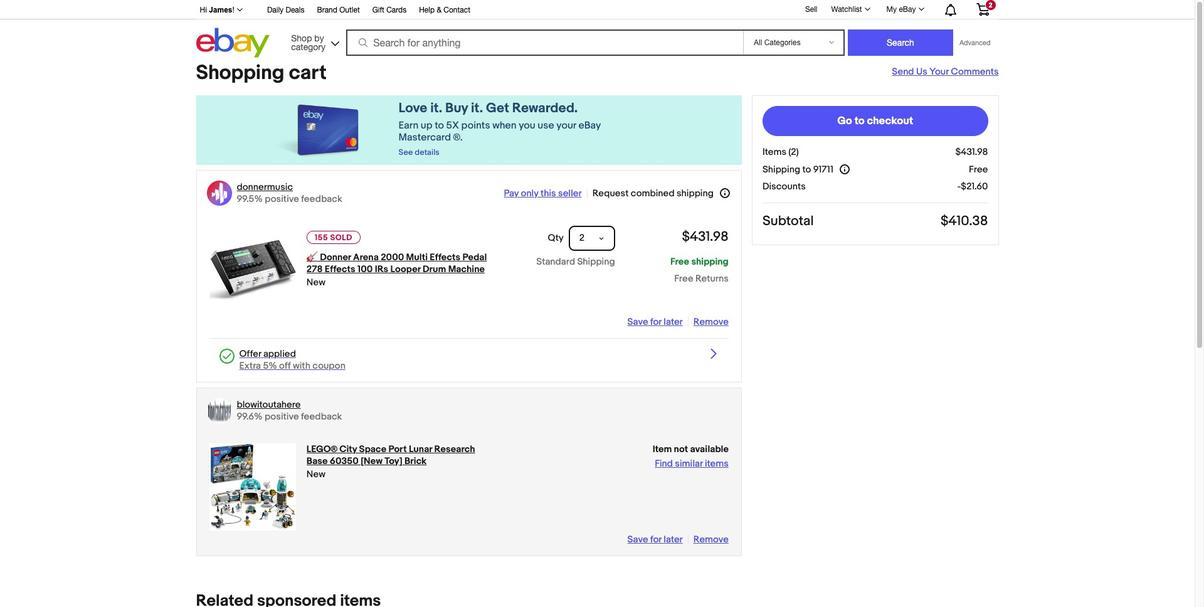 Task type: describe. For each thing, give the bounding box(es) containing it.
account navigation
[[193, 0, 999, 19]]

watchlist
[[832, 5, 862, 14]]

james
[[209, 6, 232, 14]]

this
[[541, 187, 556, 199]]

brand outlet
[[317, 6, 360, 14]]

standard shipping
[[537, 256, 615, 268]]

comments
[[951, 66, 999, 78]]

gift cards
[[372, 6, 407, 14]]

items
[[763, 146, 787, 158]]

items (2)
[[763, 146, 799, 158]]

sold
[[330, 233, 352, 243]]

you
[[519, 120, 536, 132]]

help
[[419, 6, 435, 14]]

2
[[989, 1, 993, 9]]

pedal
[[463, 252, 487, 263]]

[new
[[361, 455, 383, 467]]

deals
[[286, 6, 305, 14]]

2000
[[381, 252, 404, 263]]

find similar items link
[[655, 458, 729, 470]]

rewarded.
[[512, 100, 578, 117]]

shop by category
[[291, 33, 326, 52]]

🎸 donner arena 2000 multi effects pedal 278 effects 100 irs looper drum machine image
[[209, 226, 297, 313]]

send us your comments
[[892, 66, 999, 78]]

5%
[[263, 360, 277, 372]]

details
[[415, 148, 440, 158]]

find
[[655, 458, 673, 470]]

request
[[593, 187, 629, 199]]

Search for anything text field
[[348, 31, 741, 55]]

save for later for save for later button related to "remove" button corresponding to "🎸 donner arena 2000 multi effects pedal 278 effects 100 irs looper drum machine" image
[[628, 316, 683, 328]]

blowitoutahere 99.6% positive feedback
[[237, 399, 342, 423]]

🎸
[[307, 252, 318, 263]]

1 horizontal spatial effects
[[430, 252, 461, 263]]

save for "remove" button for lego® city space port lunar research base 60350 [new toy] brick image
[[628, 534, 648, 546]]

daily
[[267, 6, 284, 14]]

item not available find similar items
[[653, 443, 729, 470]]

love it. buy it. get rewarded. earn up to 5x points when you use your ebay mastercard ®. see details
[[399, 100, 601, 158]]

blowitoutahere image
[[207, 398, 232, 423]]

mastercard
[[399, 132, 451, 144]]

sell link
[[800, 5, 823, 14]]

new inside lego® city space port lunar research base 60350 [new toy] brick new
[[307, 468, 326, 480]]

cards
[[387, 6, 407, 14]]

advanced
[[960, 39, 991, 46]]

send
[[892, 66, 914, 78]]

category
[[291, 42, 326, 52]]

go to checkout button
[[763, 106, 988, 136]]

pay only this seller link
[[504, 187, 582, 199]]

help & contact link
[[419, 4, 470, 18]]

1 it. from the left
[[430, 100, 442, 117]]

pay
[[504, 187, 519, 199]]

help & contact
[[419, 6, 470, 14]]

$410.38
[[941, 213, 988, 230]]

to for go
[[855, 115, 865, 127]]

donnermusic
[[237, 181, 293, 193]]

2 link
[[969, 0, 997, 18]]

-$21.60
[[958, 181, 988, 193]]

shipping inside free shipping free returns
[[692, 256, 729, 268]]

later for save for later button related to "remove" button for lego® city space port lunar research base 60350 [new toy] brick image
[[664, 534, 683, 546]]

100
[[358, 263, 373, 275]]

your
[[930, 66, 949, 78]]

my
[[887, 5, 897, 14]]

0 horizontal spatial $431.98
[[682, 229, 729, 245]]

buy
[[445, 100, 468, 117]]

-
[[958, 181, 961, 193]]

returns
[[696, 273, 729, 285]]

available
[[690, 443, 729, 455]]

0 vertical spatial shipping
[[677, 187, 714, 199]]

shop
[[291, 33, 312, 43]]

sell
[[805, 5, 818, 14]]

get
[[486, 100, 509, 117]]

donnermusic 99.5% positive feedback
[[237, 181, 342, 205]]

new inside the 🎸 donner arena 2000 multi effects pedal 278 effects 100 irs looper drum machine new
[[307, 277, 326, 289]]

arena
[[353, 252, 379, 263]]

go
[[838, 115, 852, 127]]

advanced link
[[954, 30, 997, 55]]

qty
[[548, 232, 564, 244]]

lego®
[[307, 443, 337, 455]]

donnermusic link
[[237, 181, 293, 193]]

for for lego® city space port lunar research base 60350 [new toy] brick image
[[650, 534, 662, 546]]

up
[[421, 120, 433, 132]]

later for save for later button related to "remove" button corresponding to "🎸 donner arena 2000 multi effects pedal 278 effects 100 irs looper drum machine" image
[[664, 316, 683, 328]]

cart
[[289, 61, 327, 85]]

remove button for "🎸 donner arena 2000 multi effects pedal 278 effects 100 irs looper drum machine" image
[[694, 316, 729, 328]]

feedback for blowitoutahere 99.6% positive feedback
[[301, 411, 342, 423]]

when
[[493, 120, 517, 132]]

🎸 donner arena 2000 multi effects pedal 278 effects 100 irs looper drum machine link
[[307, 252, 487, 275]]

blowitoutahere
[[237, 399, 301, 411]]

similar
[[675, 458, 703, 470]]

lego® city space port lunar research base 60350 [new toy] brick new
[[307, 443, 475, 480]]



Task type: locate. For each thing, give the bounding box(es) containing it.
1 vertical spatial for
[[650, 534, 662, 546]]

0 horizontal spatial ebay
[[579, 120, 601, 132]]

positive for blowitoutahere
[[265, 411, 299, 423]]

1 vertical spatial save for later button
[[628, 534, 683, 546]]

remove for "🎸 donner arena 2000 multi effects pedal 278 effects 100 irs looper drum machine" image
[[694, 316, 729, 328]]

0 vertical spatial remove button
[[694, 316, 729, 328]]

brick
[[405, 455, 427, 467]]

2 for from the top
[[650, 534, 662, 546]]

shopping cart
[[196, 61, 327, 85]]

1 horizontal spatial to
[[803, 163, 811, 175]]

only
[[521, 187, 539, 199]]

0 horizontal spatial to
[[435, 120, 444, 132]]

1 remove button from the top
[[694, 316, 729, 328]]

daily deals link
[[267, 4, 305, 18]]

feedback inside donnermusic 99.5% positive feedback
[[301, 193, 342, 205]]

to left 91711
[[803, 163, 811, 175]]

contact
[[444, 6, 470, 14]]

to inside button
[[855, 115, 865, 127]]

free for free
[[969, 163, 988, 175]]

none submit inside shop by category banner
[[848, 29, 954, 56]]

off
[[279, 360, 291, 372]]

applied
[[263, 348, 296, 360]]

2 save from the top
[[628, 534, 648, 546]]

to right go
[[855, 115, 865, 127]]

1 vertical spatial save
[[628, 534, 648, 546]]

shop by category button
[[286, 28, 342, 55]]

positive inside the blowitoutahere 99.6% positive feedback
[[265, 411, 299, 423]]

by
[[315, 33, 324, 43]]

$431.98 up -$21.60
[[956, 146, 988, 158]]

free shipping free returns
[[671, 256, 729, 285]]

discounts
[[763, 181, 806, 193]]

remove
[[694, 316, 729, 328], [694, 534, 729, 546]]

save for later for save for later button related to "remove" button for lego® city space port lunar research base 60350 [new toy] brick image
[[628, 534, 683, 546]]

love
[[399, 100, 427, 117]]

1 vertical spatial ebay
[[579, 120, 601, 132]]

shipping right standard
[[577, 256, 615, 268]]

later
[[664, 316, 683, 328], [664, 534, 683, 546]]

155
[[315, 233, 328, 243]]

machine
[[448, 263, 485, 275]]

earn
[[399, 120, 419, 132]]

save for later button for "remove" button corresponding to "🎸 donner arena 2000 multi effects pedal 278 effects 100 irs looper drum machine" image
[[628, 316, 683, 328]]

2 save for later from the top
[[628, 534, 683, 546]]

2 horizontal spatial to
[[855, 115, 865, 127]]

1 vertical spatial $431.98
[[682, 229, 729, 245]]

donner music image
[[207, 181, 232, 206]]

city
[[339, 443, 357, 455]]

positive for donnermusic
[[265, 193, 299, 205]]

ebay inside my ebay link
[[899, 5, 916, 14]]

to
[[855, 115, 865, 127], [435, 120, 444, 132], [803, 163, 811, 175]]

1 save from the top
[[628, 316, 648, 328]]

1 save for later button from the top
[[628, 316, 683, 328]]

1 vertical spatial new
[[307, 468, 326, 480]]

(2)
[[789, 146, 799, 158]]

2 vertical spatial free
[[674, 273, 694, 285]]

new
[[307, 277, 326, 289], [307, 468, 326, 480]]

1 vertical spatial positive
[[265, 411, 299, 423]]

0 vertical spatial save for later button
[[628, 316, 683, 328]]

mastercard image
[[273, 100, 364, 160]]

0 vertical spatial free
[[969, 163, 988, 175]]

1 save for later from the top
[[628, 316, 683, 328]]

save for later button for "remove" button for lego® city space port lunar research base 60350 [new toy] brick image
[[628, 534, 683, 546]]

2 save for later button from the top
[[628, 534, 683, 546]]

it. up up
[[430, 100, 442, 117]]

1 vertical spatial save for later
[[628, 534, 683, 546]]

shipping down items (2)
[[763, 163, 801, 175]]

looper
[[391, 263, 421, 275]]

hi
[[200, 6, 207, 14]]

0 vertical spatial new
[[307, 277, 326, 289]]

🎸 donner arena 2000 multi effects pedal 278 effects 100 irs looper drum machine new
[[307, 252, 487, 289]]

1 vertical spatial shipping
[[577, 256, 615, 268]]

see
[[399, 148, 413, 158]]

2 it. from the left
[[471, 100, 483, 117]]

ebay
[[899, 5, 916, 14], [579, 120, 601, 132]]

ebay right my
[[899, 5, 916, 14]]

$21.60
[[961, 181, 988, 193]]

shipping to 91711
[[763, 163, 834, 175]]

it. up the points
[[471, 100, 483, 117]]

drum
[[423, 263, 446, 275]]

91711
[[813, 163, 834, 175]]

1 remove from the top
[[694, 316, 729, 328]]

with
[[293, 360, 310, 372]]

shipping
[[677, 187, 714, 199], [692, 256, 729, 268]]

0 vertical spatial ebay
[[899, 5, 916, 14]]

shopping
[[196, 61, 285, 85]]

effects right multi
[[430, 252, 461, 263]]

2 new from the top
[[307, 468, 326, 480]]

toy]
[[385, 455, 403, 467]]

positive right 99.6%
[[265, 411, 299, 423]]

feedback
[[301, 193, 342, 205], [301, 411, 342, 423]]

feedback inside the blowitoutahere 99.6% positive feedback
[[301, 411, 342, 423]]

1 later from the top
[[664, 316, 683, 328]]

0 vertical spatial save for later
[[628, 316, 683, 328]]

278
[[307, 263, 323, 275]]

request combined shipping
[[593, 187, 714, 199]]

1 horizontal spatial it.
[[471, 100, 483, 117]]

1 vertical spatial later
[[664, 534, 683, 546]]

extra
[[239, 360, 261, 372]]

seller
[[558, 187, 582, 199]]

remove button for lego® city space port lunar research base 60350 [new toy] brick image
[[694, 534, 729, 546]]

1 vertical spatial free
[[671, 256, 689, 268]]

combined
[[631, 187, 675, 199]]

item
[[653, 443, 672, 455]]

positive right 99.5%
[[265, 193, 299, 205]]

new down 278
[[307, 277, 326, 289]]

®.
[[453, 132, 463, 144]]

1 vertical spatial shipping
[[692, 256, 729, 268]]

0 vertical spatial later
[[664, 316, 683, 328]]

standard
[[537, 256, 575, 268]]

1 horizontal spatial shipping
[[763, 163, 801, 175]]

free for free shipping free returns
[[671, 256, 689, 268]]

ebay right 'your'
[[579, 120, 601, 132]]

pay only this seller
[[504, 187, 582, 199]]

0 vertical spatial save
[[628, 316, 648, 328]]

shipping right combined on the top right of page
[[677, 187, 714, 199]]

1 horizontal spatial ebay
[[899, 5, 916, 14]]

lego® city space port lunar research base 60350 [new toy] brick image
[[210, 443, 296, 531]]

0 vertical spatial shipping
[[763, 163, 801, 175]]

save for later button
[[628, 316, 683, 328], [628, 534, 683, 546]]

coupon
[[313, 360, 346, 372]]

not
[[674, 443, 688, 455]]

1 for from the top
[[650, 316, 662, 328]]

0 vertical spatial remove
[[694, 316, 729, 328]]

brand outlet link
[[317, 4, 360, 18]]

0 vertical spatial for
[[650, 316, 662, 328]]

2 remove button from the top
[[694, 534, 729, 546]]

subtotal
[[763, 213, 814, 230]]

1 vertical spatial feedback
[[301, 411, 342, 423]]

save for "remove" button corresponding to "🎸 donner arena 2000 multi effects pedal 278 effects 100 irs looper drum machine" image
[[628, 316, 648, 328]]

feedback up lego®
[[301, 411, 342, 423]]

remove button
[[694, 316, 729, 328], [694, 534, 729, 546]]

remove for lego® city space port lunar research base 60350 [new toy] brick image
[[694, 534, 729, 546]]

free
[[969, 163, 988, 175], [671, 256, 689, 268], [674, 273, 694, 285]]

items
[[705, 458, 729, 470]]

1 new from the top
[[307, 277, 326, 289]]

to right up
[[435, 120, 444, 132]]

0 vertical spatial positive
[[265, 193, 299, 205]]

offer applied extra 5% off with coupon
[[239, 348, 346, 372]]

99.6%
[[237, 411, 263, 423]]

watchlist link
[[825, 2, 876, 17]]

None submit
[[848, 29, 954, 56]]

0 horizontal spatial it.
[[430, 100, 442, 117]]

shop by category banner
[[193, 0, 999, 61]]

shipping up returns
[[692, 256, 729, 268]]

use
[[538, 120, 554, 132]]

2 remove from the top
[[694, 534, 729, 546]]

0 horizontal spatial effects
[[325, 263, 355, 275]]

60350
[[330, 455, 359, 467]]

send us your comments link
[[892, 66, 999, 78]]

lego® city space port lunar research base 60350 [new toy] brick link
[[307, 443, 475, 467]]

0 vertical spatial feedback
[[301, 193, 342, 205]]

for for "🎸 donner arena 2000 multi effects pedal 278 effects 100 irs looper drum machine" image
[[650, 316, 662, 328]]

feedback up 155
[[301, 193, 342, 205]]

1 vertical spatial remove button
[[694, 534, 729, 546]]

ebay inside "love it. buy it. get rewarded. earn up to 5x points when you use your ebay mastercard ®. see details"
[[579, 120, 601, 132]]

positive inside donnermusic 99.5% positive feedback
[[265, 193, 299, 205]]

my ebay
[[887, 5, 916, 14]]

to for shipping
[[803, 163, 811, 175]]

my ebay link
[[880, 2, 930, 17]]

99.5%
[[237, 193, 263, 205]]

0 vertical spatial $431.98
[[956, 146, 988, 158]]

blowitoutahere link
[[237, 399, 301, 411]]

space
[[359, 443, 387, 455]]

2 later from the top
[[664, 534, 683, 546]]

new down the base
[[307, 468, 326, 480]]

outlet
[[340, 6, 360, 14]]

1 horizontal spatial $431.98
[[956, 146, 988, 158]]

1 vertical spatial remove
[[694, 534, 729, 546]]

donner
[[320, 252, 351, 263]]

base
[[307, 455, 328, 467]]

0 horizontal spatial shipping
[[577, 256, 615, 268]]

feedback for donnermusic 99.5% positive feedback
[[301, 193, 342, 205]]

$431.98 up free shipping free returns
[[682, 229, 729, 245]]

effects left 100
[[325, 263, 355, 275]]

!
[[232, 6, 235, 14]]

to inside "love it. buy it. get rewarded. earn up to 5x points when you use your ebay mastercard ®. see details"
[[435, 120, 444, 132]]



Task type: vqa. For each thing, say whether or not it's contained in the screenshot.
San-X Sumikko Gurashi Tenori Plush Toy Bread Store Manager Doll Japan New
no



